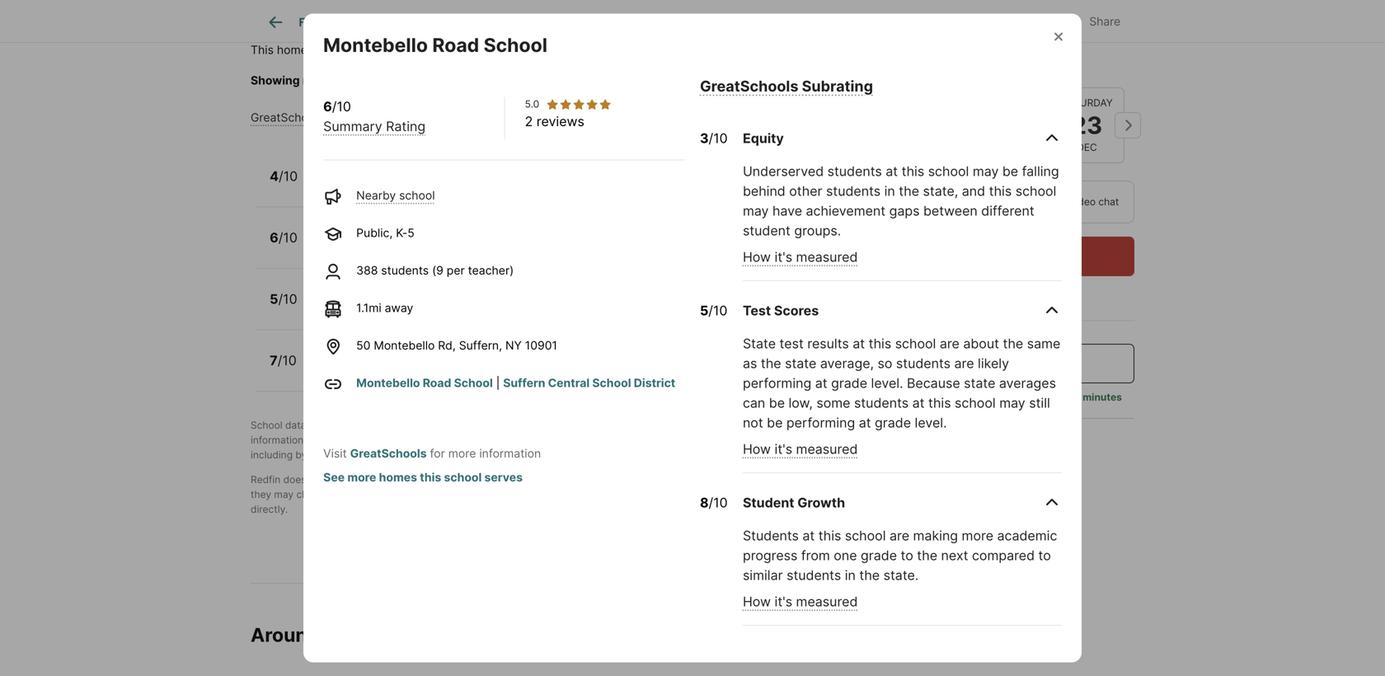 Task type: locate. For each thing, give the bounding box(es) containing it.
about for in
[[1038, 391, 1065, 403]]

measured down groups.
[[797, 249, 858, 265]]

2 horizontal spatial more
[[962, 528, 994, 544]]

388 students (9 per teacher)
[[357, 263, 514, 278]]

5 /10 for state test results at this school are about the same as the state average, so students are likely performing at grade level.  because state averages can be low, some students at this school may still not be performing at grade level.
[[700, 303, 728, 319]]

1 horizontal spatial from
[[940, 391, 962, 403]]

ask a question
[[959, 356, 1053, 372]]

2 vertical spatial as
[[750, 474, 761, 486]]

road for montebello road school public, k-5 • nearby school • 1.1mi
[[392, 222, 425, 238]]

redfin
[[563, 419, 593, 431], [251, 474, 281, 486]]

school inside students at this school are making more academic progress from one grade to the next compared to similar students in the state.
[[845, 528, 886, 544]]

0 horizontal spatial state
[[785, 355, 817, 372]]

0 vertical spatial measured
[[797, 249, 858, 265]]

it's up reference
[[775, 441, 793, 457]]

8 left away
[[368, 302, 375, 316]]

2 tour from the left
[[1031, 196, 1052, 208]]

suffern right |
[[503, 376, 546, 390]]

5 down public, k-5
[[367, 240, 374, 254]]

1 vertical spatial district
[[785, 489, 817, 501]]

own
[[516, 434, 536, 446]]

2 vertical spatial grade
[[861, 548, 898, 564]]

1 vertical spatial k-
[[396, 226, 408, 240]]

or
[[764, 434, 773, 446], [368, 474, 378, 486]]

0 horizontal spatial 6
[[270, 230, 279, 246]]

district up 5.0
[[530, 73, 568, 87]]

suffern senior high school public, 9-12 • serves this home • 2.2mi
[[316, 345, 531, 377]]

state up "you'll hear from a local agent in about"
[[964, 375, 996, 391]]

5 /10 for public, 6-8 • serves this home • 1.1mi
[[270, 291, 297, 307]]

road up check
[[433, 33, 480, 56]]

greatschools link
[[350, 447, 427, 461]]

serves right 6- on the left of page
[[388, 302, 426, 316]]

1 how from the top
[[743, 249, 771, 265]]

be down information.
[[459, 489, 470, 501]]

0 vertical spatial not
[[743, 415, 764, 431]]

greatschools up "equity"
[[700, 77, 799, 95]]

2 vertical spatial road
[[423, 376, 452, 390]]

may down averages
[[1000, 395, 1026, 411]]

2 vertical spatial not
[[372, 489, 387, 501]]

as inside state test results at this school are about the same as the state average, so students are likely performing at grade level.  because state averages can be low, some students at this school may still not be performing at grade level.
[[743, 355, 758, 372]]

1 horizontal spatial schools
[[669, 73, 711, 87]]

nonprofit
[[454, 419, 497, 431]]

montebello inside "element"
[[323, 33, 428, 56]]

k-
[[356, 179, 367, 193], [396, 226, 408, 240], [356, 240, 367, 254]]

3 how from the top
[[743, 594, 771, 610]]

0 horizontal spatial 8
[[368, 302, 375, 316]]

• up suffern,
[[486, 302, 493, 316]]

guaranteed to be accurate. to verify school enrollment eligibility, contact the school district directly.
[[251, 489, 817, 516]]

0 horizontal spatial more
[[348, 471, 377, 485]]

1 vertical spatial central
[[548, 376, 590, 390]]

tour inside tour via video chat option
[[1031, 196, 1052, 208]]

montebello for montebello road school public, k-5 • nearby school • 1.1mi
[[316, 222, 389, 238]]

0 horizontal spatial their
[[492, 434, 514, 446]]

the down step,
[[419, 449, 434, 461]]

state.
[[884, 567, 919, 584]]

visit
[[324, 447, 347, 461]]

0 vertical spatial performing
[[743, 375, 812, 391]]

central up check
[[425, 43, 467, 57]]

be inside underserved students at this school may be falling behind other students in the state, and this school may have achievement gaps between different student groups.
[[1003, 163, 1019, 179]]

2 vertical spatial how it's measured
[[743, 594, 858, 610]]

6 inside 6 /10 summary rating
[[324, 98, 332, 115]]

1 vertical spatial district
[[634, 376, 676, 390]]

at down equity dropdown button
[[886, 163, 898, 179]]

k- inside the montebello road school "dialog"
[[396, 226, 408, 240]]

students
[[828, 163, 882, 179], [827, 183, 881, 199], [381, 263, 429, 278], [897, 355, 951, 372], [855, 395, 909, 411], [787, 567, 842, 584]]

1 horizontal spatial district
[[634, 376, 676, 390]]

montebello road school public, k-5 • nearby school • 1.1mi
[[316, 222, 504, 254]]

by right provided
[[363, 419, 375, 431]]

is left within
[[311, 43, 320, 57]]

service
[[544, 474, 578, 486]]

3 how it's measured from the top
[[743, 594, 858, 610]]

minutes
[[1083, 391, 1123, 403]]

3 measured from the top
[[797, 594, 858, 610]]

k- for public, k-5 • nearby school • 0.2mi
[[356, 179, 367, 193]]

the down state
[[761, 355, 782, 372]]

grade down average,
[[832, 375, 868, 391]]

montebello up 388
[[316, 222, 389, 238]]

tab up home.
[[742, 2, 813, 42]]

1 vertical spatial redfin
[[251, 474, 281, 486]]

the up ask a question
[[1003, 336, 1024, 352]]

0 horizontal spatial 5 /10
[[270, 291, 297, 307]]

0 horizontal spatial or
[[368, 474, 378, 486]]

districts,
[[810, 434, 850, 446]]

school up 5.0
[[491, 73, 527, 87]]

check
[[434, 73, 467, 87]]

level. down hear
[[915, 415, 947, 431]]

road for montebello road school | suffern central school district
[[423, 376, 452, 390]]

to up contact
[[697, 474, 707, 486]]

1 vertical spatial measured
[[797, 441, 858, 457]]

greatschools subrating
[[700, 77, 874, 95]]

average,
[[821, 355, 874, 372]]

how it's measured link up reference
[[743, 441, 858, 457]]

2 how it's measured from the top
[[743, 441, 858, 457]]

1 vertical spatial how
[[743, 441, 771, 457]]

as inside school service boundaries are intended to be used as a reference only; they may change and are not
[[750, 474, 761, 486]]

other
[[790, 183, 823, 199]]

5 /10 inside the montebello road school "dialog"
[[700, 303, 728, 319]]

reviews
[[537, 113, 585, 129]]

how it's measured for growth
[[743, 594, 858, 610]]

showing nearby schools. please check the school district website to see all schools serving this home.
[[251, 73, 815, 87]]

subrating
[[802, 77, 874, 95]]

5 inside the montebello road school public, k-5 • nearby school • 1.1mi
[[367, 240, 374, 254]]

in
[[885, 183, 896, 199], [936, 196, 945, 208], [1027, 391, 1035, 403], [845, 567, 856, 584]]

0 vertical spatial schools
[[669, 73, 711, 87]]

8 right eligibility,
[[700, 495, 709, 511]]

1 vertical spatial suffern central school district link
[[503, 376, 676, 390]]

at up average,
[[853, 336, 865, 352]]

1 horizontal spatial by
[[363, 419, 375, 431]]

student
[[743, 223, 791, 239]]

school up per
[[430, 240, 466, 254]]

use
[[750, 419, 767, 431]]

1 horizontal spatial information
[[480, 447, 541, 461]]

0 vertical spatial as
[[743, 355, 758, 372]]

falling
[[1023, 163, 1060, 179]]

this up different
[[990, 183, 1012, 199]]

tour for tour via video chat
[[1031, 196, 1052, 208]]

0 vertical spatial or
[[764, 434, 773, 446]]

1 vertical spatial from
[[802, 548, 831, 564]]

2 vertical spatial measured
[[797, 594, 858, 610]]

high
[[412, 345, 442, 361]]

1 vertical spatial how it's measured link
[[743, 441, 858, 457]]

0 vertical spatial by
[[363, 419, 375, 431]]

nearby inside the montebello road school "dialog"
[[357, 188, 396, 202]]

test
[[743, 303, 771, 319]]

list box containing tour in person
[[877, 181, 1135, 224]]

not down redfin does not endorse or guarantee this information.
[[372, 489, 387, 501]]

investigation
[[539, 434, 598, 446]]

this up one
[[819, 528, 842, 544]]

1 horizontal spatial tour
[[1031, 196, 1052, 208]]

1 horizontal spatial about
[[1038, 391, 1065, 403]]

public, inside the montebello road school public, k-5 • nearby school • 1.1mi
[[316, 240, 352, 254]]

2 vertical spatial how it's measured link
[[743, 594, 858, 610]]

grade up "state."
[[861, 548, 898, 564]]

2 measured from the top
[[797, 441, 858, 457]]

0 horizontal spatial not
[[309, 474, 325, 486]]

1 horizontal spatial redfin
[[563, 419, 593, 431]]

None button
[[887, 86, 962, 164], [968, 87, 1044, 163], [1050, 87, 1125, 163], [887, 86, 962, 164], [968, 87, 1044, 163], [1050, 87, 1125, 163]]

it's for test
[[775, 441, 793, 457]]

2 it's from the top
[[775, 441, 793, 457]]

first step, and conduct their own investigation to determine their desired schools or school districts, including by contacting and visiting the schools themselves.
[[251, 434, 850, 461]]

0 vertical spatial more
[[449, 447, 476, 461]]

at down growth
[[803, 528, 815, 544]]

0 horizontal spatial central
[[425, 43, 467, 57]]

1.1mi away
[[357, 301, 414, 315]]

50 montebello rd, suffern, ny 10901
[[357, 339, 558, 353]]

1 vertical spatial more
[[348, 471, 377, 485]]

1 vertical spatial is
[[309, 419, 317, 431]]

next image
[[1115, 112, 1142, 138]]

suffern inside the montebello road school "dialog"
[[503, 376, 546, 390]]

• right 6- on the left of page
[[379, 302, 385, 316]]

student growth
[[743, 495, 846, 511]]

to down information.
[[446, 489, 456, 501]]

1 horizontal spatial their
[[663, 434, 685, 446]]

0 vertical spatial from
[[940, 391, 962, 403]]

2 how from the top
[[743, 441, 771, 457]]

• right 12
[[384, 363, 390, 377]]

about inside state test results at this school are about the same as the state average, so students are likely performing at grade level.  because state averages can be low, some students at this school may still not be performing at grade level.
[[964, 336, 1000, 352]]

see
[[632, 73, 651, 87]]

including
[[251, 449, 293, 461]]

achievement
[[806, 203, 886, 219]]

1 vertical spatial 6
[[270, 230, 279, 246]]

information inside , a nonprofit organization. redfin recommends buyers and renters use greatschools information and ratings as a
[[251, 434, 304, 446]]

more down "conduct"
[[449, 447, 476, 461]]

2 reviews
[[525, 113, 585, 129]]

dec
[[1078, 141, 1098, 153]]

1.1mi left away
[[357, 301, 382, 315]]

compared
[[973, 548, 1035, 564]]

how it's measured link down similar in the bottom of the page
[[743, 594, 858, 610]]

school down service
[[563, 489, 594, 501]]

0 vertical spatial how it's measured
[[743, 249, 858, 265]]

public, inside the montebello road school "dialog"
[[357, 226, 393, 240]]

themselves.
[[475, 449, 532, 461]]

public, left 6- on the left of page
[[316, 302, 352, 316]]

1 vertical spatial it's
[[775, 441, 793, 457]]

road inside the montebello road school public, k-5 • nearby school • 1.1mi
[[392, 222, 425, 238]]

tab up check
[[423, 2, 541, 42]]

0 horizontal spatial tour
[[911, 196, 933, 208]]

serves down high
[[394, 363, 431, 377]]

0 horizontal spatial redfin
[[251, 474, 281, 486]]

state test results at this school are about the same as the state average, so students are likely performing at grade level.  because state averages can be low, some students at this school may still not be performing at grade level.
[[743, 336, 1061, 431]]

more inside students at this school are making more academic progress from one grade to the next compared to similar students in the state.
[[962, 528, 994, 544]]

5 /10 left test
[[700, 303, 728, 319]]

public, left '9-'
[[316, 363, 352, 377]]

suffern inside suffern senior high school public, 9-12 • serves this home • 2.2mi
[[316, 345, 364, 361]]

it's
[[775, 249, 793, 265], [775, 441, 793, 457], [775, 594, 793, 610]]

0 horizontal spatial information
[[251, 434, 304, 446]]

how it's measured
[[743, 249, 858, 265], [743, 441, 858, 457], [743, 594, 858, 610]]

central inside the montebello road school "dialog"
[[548, 376, 590, 390]]

in inside option
[[936, 196, 945, 208]]

5 /10 down 6 /10
[[270, 291, 297, 307]]

how it's measured up reference
[[743, 441, 858, 457]]

to down "recommends" on the bottom left
[[601, 434, 610, 446]]

how it's measured down similar in the bottom of the page
[[743, 594, 858, 610]]

1 vertical spatial or
[[368, 474, 378, 486]]

around
[[251, 624, 320, 647]]

and inside school service boundaries are intended to be used as a reference only; they may change and are not
[[334, 489, 351, 501]]

k- down the nearby school
[[396, 226, 408, 240]]

their
[[492, 434, 514, 446], [663, 434, 685, 446]]

the inside guaranteed to be accurate. to verify school enrollment eligibility, contact the school district directly.
[[733, 489, 749, 501]]

or down use
[[764, 434, 773, 446]]

1 horizontal spatial 8
[[700, 495, 709, 511]]

3 how it's measured link from the top
[[743, 594, 858, 610]]

1.1mi up teacher)
[[479, 240, 504, 254]]

some
[[817, 395, 851, 411]]

summary rating link
[[324, 118, 426, 134]]

feed tab list
[[251, 0, 827, 42]]

this home is within the suffern central school district
[[251, 43, 552, 57]]

and up visit
[[306, 434, 324, 446]]

local
[[973, 391, 995, 403]]

suffern central school district link up check
[[380, 43, 552, 57]]

road for montebello road school
[[433, 33, 480, 56]]

0 vertical spatial district
[[511, 43, 552, 57]]

or inside first step, and conduct their own investigation to determine their desired schools or school districts, including by contacting and visiting the schools themselves.
[[764, 434, 773, 446]]

how it's measured link for growth
[[743, 594, 858, 610]]

homes
[[379, 471, 417, 485]]

0 vertical spatial 6
[[324, 98, 332, 115]]

school inside school service boundaries are intended to be used as a reference only; they may change and are not
[[509, 474, 541, 486]]

1 vertical spatial level.
[[915, 415, 947, 431]]

list box
[[877, 181, 1135, 224]]

• left 0.2mi
[[469, 179, 476, 193]]

0 vertical spatial road
[[433, 33, 480, 56]]

public, for public, k-5
[[357, 226, 393, 240]]

you'll hear from a local agent in about
[[889, 391, 1068, 403]]

k- inside the montebello road school public, k-5 • nearby school • 1.1mi
[[356, 240, 367, 254]]

in inside underserved students at this school may be falling behind other students in the state, and this school may have achievement gaps between different student groups.
[[885, 183, 896, 199]]

/10 down 6 /10
[[278, 291, 297, 307]]

2 vertical spatial schools
[[437, 449, 473, 461]]

this up state,
[[902, 163, 925, 179]]

by up does
[[296, 449, 307, 461]]

23
[[1072, 111, 1103, 140]]

same
[[1028, 336, 1061, 352]]

how it's measured link down groups.
[[743, 249, 858, 265]]

school left districts,
[[776, 434, 807, 446]]

the right within
[[359, 43, 377, 57]]

1 tour from the left
[[911, 196, 933, 208]]

6 for 6 /10
[[270, 230, 279, 246]]

• up public, k-5
[[378, 179, 384, 193]]

nearby inside the montebello road school public, k-5 • nearby school • 1.1mi
[[387, 240, 427, 254]]

schools down "conduct"
[[437, 449, 473, 461]]

0 horizontal spatial from
[[802, 548, 831, 564]]

nearby school link
[[357, 188, 435, 202]]

/10 inside 6 /10 summary rating
[[332, 98, 351, 115]]

they
[[251, 489, 271, 501]]

tour inside tour in person option
[[911, 196, 933, 208]]

1 horizontal spatial not
[[372, 489, 387, 501]]

0 horizontal spatial suffern
[[316, 345, 364, 361]]

k- for public, k-5
[[396, 226, 408, 240]]

for
[[430, 447, 445, 461]]

accurate.
[[473, 489, 517, 501]]

6 down 4
[[270, 230, 279, 246]]

greatschools inside , a nonprofit organization. redfin recommends buyers and renters use greatschools information and ratings as a
[[770, 419, 832, 431]]

summary
[[327, 111, 379, 125], [324, 118, 382, 134]]

it's down student
[[775, 249, 793, 265]]

how for underserved students at this school may be falling behind other students in the state, and this school may have achievement gaps between different student groups.
[[743, 249, 771, 265]]

0 vertical spatial is
[[311, 43, 320, 57]]

ny
[[506, 339, 522, 353]]

4 tab from the left
[[666, 2, 742, 42]]

data
[[285, 419, 306, 431]]

50
[[357, 339, 371, 353]]

is
[[311, 43, 320, 57], [309, 419, 317, 431]]

1 vertical spatial grade
[[875, 415, 912, 431]]

1 vertical spatial serves
[[394, 363, 431, 377]]

3 it's from the top
[[775, 594, 793, 610]]

be inside school service boundaries are intended to be used as a reference only; they may change and are not
[[710, 474, 722, 486]]

1 horizontal spatial level.
[[915, 415, 947, 431]]

from down because
[[940, 391, 962, 403]]

1 horizontal spatial 6
[[324, 98, 332, 115]]

desired
[[688, 434, 722, 446]]

making
[[914, 528, 959, 544]]

be
[[1003, 163, 1019, 179], [769, 395, 785, 411], [767, 415, 783, 431], [710, 474, 722, 486], [459, 489, 470, 501]]

0 horizontal spatial schools
[[437, 449, 473, 461]]

/10 for public, 9-12 • serves this home • 2.2mi
[[278, 352, 297, 369]]

tab
[[342, 2, 423, 42], [423, 2, 541, 42], [541, 2, 666, 42], [666, 2, 742, 42], [742, 2, 813, 42]]

step,
[[405, 434, 428, 446]]

0 horizontal spatial by
[[296, 449, 307, 461]]

2 horizontal spatial suffern
[[503, 376, 546, 390]]

school inside "element"
[[484, 33, 548, 56]]

/10 up data
[[278, 352, 297, 369]]

montebello inside the montebello road school public, k-5 • nearby school • 1.1mi
[[316, 222, 389, 238]]

0 vertical spatial k-
[[356, 179, 367, 193]]

school inside the montebello road school public, k-5 • nearby school • 1.1mi
[[428, 222, 472, 238]]

0 vertical spatial it's
[[775, 249, 793, 265]]

nearby
[[303, 73, 342, 87]]

rating 5.0 out of 5 element
[[546, 98, 612, 111]]

tab up serving
[[666, 2, 742, 42]]

montebello road school dialog
[[304, 14, 1082, 676]]

schools right 'all'
[[669, 73, 711, 87]]

not up change
[[309, 474, 325, 486]]

from inside students at this school are making more academic progress from one grade to the next compared to similar students in the state.
[[802, 548, 831, 564]]

information up including
[[251, 434, 304, 446]]

suffern
[[380, 43, 422, 57], [316, 345, 364, 361], [503, 376, 546, 390]]

in left person
[[936, 196, 945, 208]]

• down public, k-5
[[378, 240, 384, 254]]

or left homes
[[368, 474, 378, 486]]

district
[[530, 73, 568, 87], [785, 489, 817, 501]]

road down high
[[423, 376, 452, 390]]

to inside guaranteed to be accurate. to verify school enrollment eligibility, contact the school district directly.
[[446, 489, 456, 501]]

1 horizontal spatial 5 /10
[[700, 303, 728, 319]]

the inside underserved students at this school may be falling behind other students in the state, and this school may have achievement gaps between different student groups.
[[899, 183, 920, 199]]

and up desired
[[694, 419, 711, 431]]

performing up districts,
[[787, 415, 856, 431]]

0 vertical spatial about
[[964, 336, 1000, 352]]

1 vertical spatial not
[[309, 474, 325, 486]]

at inside underserved students at this school may be falling behind other students in the state, and this school may have achievement gaps between different student groups.
[[886, 163, 898, 179]]

road
[[433, 33, 480, 56], [392, 222, 425, 238], [423, 376, 452, 390]]

to
[[617, 73, 628, 87], [601, 434, 610, 446], [697, 474, 707, 486], [446, 489, 456, 501], [901, 548, 914, 564], [1039, 548, 1052, 564]]

6 for 6 /10 summary rating
[[324, 98, 332, 115]]

suffern up please
[[380, 43, 422, 57]]

1 vertical spatial about
[[1038, 391, 1065, 403]]

does
[[283, 474, 306, 486]]

1 horizontal spatial state
[[964, 375, 996, 391]]

1 vertical spatial 8
[[700, 495, 709, 511]]

from
[[940, 391, 962, 403], [802, 548, 831, 564]]

0 vertical spatial level.
[[872, 375, 904, 391]]

measured for growth
[[797, 594, 858, 610]]

1 vertical spatial schools
[[725, 434, 761, 446]]

1 how it's measured link from the top
[[743, 249, 858, 265]]

8 inside the montebello road school "dialog"
[[700, 495, 709, 511]]

road inside "element"
[[433, 33, 480, 56]]

1 vertical spatial as
[[362, 434, 373, 446]]

1 vertical spatial suffern
[[316, 345, 364, 361]]

/10 for public, 6-8 • serves this home • 1.1mi
[[278, 291, 297, 307]]

1 vertical spatial how it's measured
[[743, 441, 858, 457]]

2 vertical spatial more
[[962, 528, 994, 544]]

k- up public, k-5
[[356, 179, 367, 193]]

measured for scores
[[797, 441, 858, 457]]

0 vertical spatial state
[[785, 355, 817, 372]]

0 vertical spatial redfin
[[563, 419, 593, 431]]

2 vertical spatial suffern
[[503, 376, 546, 390]]

how for state test results at this school are about the same as the state average, so students are likely performing at grade level.  because state averages can be low, some students at this school may still not be performing at grade level.
[[743, 441, 771, 457]]

video
[[1071, 196, 1096, 208]]

are inside students at this school are making more academic progress from one grade to the next compared to similar students in the state.
[[890, 528, 910, 544]]

district inside the montebello road school "dialog"
[[634, 376, 676, 390]]

similar
[[743, 567, 783, 584]]

0 vertical spatial district
[[530, 73, 568, 87]]

2 how it's measured link from the top
[[743, 441, 858, 457]]

away
[[385, 301, 414, 315]]

at up some
[[816, 375, 828, 391]]

in down one
[[845, 567, 856, 584]]

eligibility,
[[649, 489, 692, 501]]

person
[[947, 196, 981, 208]]

3
[[700, 130, 709, 146]]

tab up website
[[541, 2, 666, 42]]

2 horizontal spatial not
[[743, 415, 764, 431]]



Task type: vqa. For each thing, say whether or not it's contained in the screenshot.
second ▾
no



Task type: describe. For each thing, give the bounding box(es) containing it.
in inside students at this school are making more academic progress from one grade to the next compared to similar students in the state.
[[845, 567, 856, 584]]

2
[[525, 113, 533, 129]]

school down falling on the top of page
[[1016, 183, 1057, 199]]

averages
[[1000, 375, 1057, 391]]

different
[[982, 203, 1035, 219]]

only;
[[819, 474, 842, 486]]

recommends
[[596, 419, 656, 431]]

reference
[[772, 474, 817, 486]]

buyers
[[659, 419, 691, 431]]

be right can
[[769, 395, 785, 411]]

montebello road school link
[[357, 376, 493, 390]]

growth
[[798, 495, 846, 511]]

7 /10
[[270, 352, 297, 369]]

academic
[[998, 528, 1058, 544]]

9-
[[356, 363, 368, 377]]

1.1mi inside the montebello road school "dialog"
[[357, 301, 382, 315]]

to left see
[[617, 73, 628, 87]]

endorse
[[327, 474, 366, 486]]

a right ,
[[446, 419, 452, 431]]

public, for public, k-5 • nearby school • 0.2mi
[[316, 179, 352, 193]]

test
[[780, 336, 804, 352]]

change
[[297, 489, 331, 501]]

enrollment
[[596, 489, 646, 501]]

as inside , a nonprofit organization. redfin recommends buyers and renters use greatschools information and ratings as a
[[362, 434, 373, 446]]

this inside suffern senior high school public, 9-12 • serves this home • 2.2mi
[[434, 363, 454, 377]]

to up "state."
[[901, 548, 914, 564]]

5 tab from the left
[[742, 2, 813, 42]]

website
[[571, 73, 614, 87]]

this up so
[[869, 336, 892, 352]]

this down because
[[929, 395, 952, 411]]

2 horizontal spatial schools
[[725, 434, 761, 446]]

saturday 23 dec
[[1062, 97, 1113, 153]]

state
[[743, 336, 776, 352]]

grade inside students at this school are making more academic progress from one grade to the next compared to similar students in the state.
[[861, 548, 898, 564]]

/10 for students at this school are making more academic progress from one grade to the next compared to similar students in the state.
[[709, 495, 728, 511]]

renters
[[714, 419, 747, 431]]

greatschools summary rating link
[[251, 111, 417, 125]]

this
[[251, 43, 274, 57]]

a inside button
[[986, 356, 994, 372]]

388
[[357, 263, 378, 278]]

district inside guaranteed to be accurate. to verify school enrollment eligibility, contact the school district directly.
[[785, 489, 817, 501]]

visiting
[[383, 449, 416, 461]]

a left first
[[375, 434, 381, 446]]

0 horizontal spatial district
[[511, 43, 552, 57]]

students inside students at this school are making more academic progress from one grade to the next compared to similar students in the state.
[[787, 567, 842, 584]]

1 horizontal spatial more
[[449, 447, 476, 461]]

school inside first step, and conduct their own investigation to determine their desired schools or school districts, including by contacting and visiting the schools themselves.
[[776, 434, 807, 446]]

school inside suffern senior high school public, 9-12 • serves this home • 2.2mi
[[445, 345, 490, 361]]

students
[[743, 528, 799, 544]]

teacher)
[[468, 263, 514, 278]]

at down average,
[[859, 415, 872, 431]]

it's for student
[[775, 594, 793, 610]]

greatschools up step,
[[378, 419, 440, 431]]

home inside suffern senior high school public, 9-12 • serves this home • 2.2mi
[[458, 363, 488, 377]]

0 horizontal spatial district
[[530, 73, 568, 87]]

montebello for montebello road school
[[323, 33, 428, 56]]

school service boundaries are intended to be used as a reference only; they may change and are not
[[251, 474, 842, 501]]

how it's measured link for scores
[[743, 441, 858, 457]]

to
[[520, 489, 531, 501]]

serves
[[485, 471, 523, 485]]

rating inside 6 /10 summary rating
[[386, 118, 426, 134]]

tour in person option
[[877, 181, 997, 224]]

4 /10
[[270, 168, 298, 184]]

the left "state."
[[860, 567, 880, 584]]

used
[[724, 474, 747, 486]]

nearby school
[[357, 188, 435, 202]]

this up rd,
[[429, 302, 449, 316]]

results
[[808, 336, 849, 352]]

is for within
[[311, 43, 320, 57]]

may up person
[[973, 163, 999, 179]]

school down test scores dropdown button
[[896, 336, 937, 352]]

5 up 7
[[270, 291, 278, 307]]

verify
[[534, 489, 560, 501]]

not inside school service boundaries are intended to be used as a reference only; they may change and are not
[[372, 489, 387, 501]]

so
[[878, 355, 893, 372]]

1.1mi inside the montebello road school public, k-5 • nearby school • 1.1mi
[[479, 240, 504, 254]]

to down academic
[[1039, 548, 1052, 564]]

at down because
[[913, 395, 925, 411]]

this right "around"
[[324, 624, 359, 647]]

5 left test
[[700, 303, 709, 319]]

to inside school service boundaries are intended to be used as a reference only; they may change and are not
[[697, 474, 707, 486]]

and up redfin does not endorse or guarantee this information.
[[362, 449, 380, 461]]

0 vertical spatial suffern
[[380, 43, 422, 57]]

underserved
[[743, 163, 824, 179]]

0 vertical spatial grade
[[832, 375, 868, 391]]

public, for public, 6-8 • serves this home • 1.1mi
[[316, 302, 352, 316]]

0 vertical spatial central
[[425, 43, 467, 57]]

by inside first step, and conduct their own investigation to determine their desired schools or school districts, including by contacting and visiting the schools themselves.
[[296, 449, 307, 461]]

montebello for montebello road school | suffern central school district
[[357, 376, 420, 390]]

home.
[[781, 73, 815, 87]]

this down for
[[431, 474, 448, 486]]

school down reference
[[751, 489, 782, 501]]

are up enrollment
[[636, 474, 651, 486]]

• up teacher)
[[469, 240, 476, 254]]

public, k-5 • nearby school • 0.2mi
[[316, 179, 509, 193]]

tour for tour in person
[[911, 196, 933, 208]]

summary inside 6 /10 summary rating
[[324, 118, 382, 134]]

• left 2.2mi
[[491, 363, 498, 377]]

this inside students at this school are making more academic progress from one grade to the next compared to similar students in the state.
[[819, 528, 842, 544]]

conduct
[[451, 434, 489, 446]]

rd,
[[438, 339, 456, 353]]

at inside students at this school are making more academic progress from one grade to the next compared to similar students in the state.
[[803, 528, 815, 544]]

/10 for underserved students at this school may be falling behind other students in the state, and this school may have achievement gaps between different student groups.
[[709, 130, 728, 146]]

suffern,
[[459, 339, 502, 353]]

and inside underserved students at this school may be falling behind other students in the state, and this school may have achievement gaps between different student groups.
[[963, 183, 986, 199]]

0 vertical spatial 8
[[368, 302, 375, 316]]

be inside guaranteed to be accurate. to verify school enrollment eligibility, contact the school district directly.
[[459, 489, 470, 501]]

next
[[942, 548, 969, 564]]

greatschools down first
[[350, 447, 427, 461]]

5 down the nearby school
[[408, 226, 415, 240]]

1.1mi up ny
[[496, 302, 521, 316]]

school up the montebello road school public, k-5 • nearby school • 1.1mi
[[399, 188, 435, 202]]

is for provided
[[309, 419, 317, 431]]

greatschools subrating link
[[700, 77, 874, 95]]

serving
[[715, 73, 755, 87]]

redfin does not endorse or guarantee this information.
[[251, 474, 507, 486]]

one
[[834, 548, 858, 564]]

underserved students at this school may be falling behind other students in the state, and this school may have achievement gaps between different student groups.
[[743, 163, 1060, 239]]

1 tab from the left
[[342, 2, 423, 42]]

school up state,
[[929, 163, 970, 179]]

see
[[324, 471, 345, 485]]

hear
[[917, 391, 937, 403]]

2 tab from the left
[[423, 2, 541, 42]]

information inside the montebello road school "dialog"
[[480, 447, 541, 461]]

students at this school are making more academic progress from one grade to the next compared to similar students in the state.
[[743, 528, 1058, 584]]

2 their from the left
[[663, 434, 685, 446]]

chat
[[1099, 196, 1120, 208]]

1 how it's measured from the top
[[743, 249, 858, 265]]

between
[[924, 203, 978, 219]]

may inside state test results at this school are about the same as the state average, so students are likely performing at grade level.  because state averages can be low, some students at this school may still not be performing at grade level.
[[1000, 395, 1026, 411]]

not inside state test results at this school are about the same as the state average, so students are likely performing at grade level.  because state averages can be low, some students at this school may still not be performing at grade level.
[[743, 415, 764, 431]]

you'll
[[889, 391, 914, 403]]

6-
[[356, 302, 368, 316]]

school left agent
[[955, 395, 996, 411]]

are up ask
[[940, 336, 960, 352]]

may inside school service boundaries are intended to be used as a reference only; they may change and are not
[[274, 489, 294, 501]]

showing
[[251, 73, 300, 87]]

/10 for public, k-5 • nearby school • 0.2mi
[[279, 168, 298, 184]]

montebello down away
[[374, 339, 435, 353]]

information.
[[451, 474, 507, 486]]

public, inside suffern senior high school public, 9-12 • serves this home • 2.2mi
[[316, 363, 352, 377]]

greatschools down 'showing'
[[251, 111, 324, 125]]

0 vertical spatial suffern central school district link
[[380, 43, 552, 57]]

/10 for state test results at this school are about the same as the state average, so students are likely performing at grade level.  because state averages can be low, some students at this school may still not be performing at grade level.
[[709, 303, 728, 319]]

/10 down 4 /10
[[279, 230, 298, 246]]

school left 0.2mi
[[430, 179, 466, 193]]

,
[[440, 419, 443, 431]]

1 their from the left
[[492, 434, 514, 446]]

via
[[1054, 196, 1068, 208]]

montebello road school element
[[323, 14, 568, 57]]

a inside school service boundaries are intended to be used as a reference only; they may change and are not
[[764, 474, 769, 486]]

be right use
[[767, 415, 783, 431]]

how for students at this school are making more academic progress from one grade to the next compared to similar students in the state.
[[743, 594, 771, 610]]

state,
[[924, 183, 959, 199]]

groups.
[[795, 223, 842, 239]]

serves inside suffern senior high school public, 9-12 • serves this home • 2.2mi
[[394, 363, 431, 377]]

likely
[[978, 355, 1010, 372]]

the inside first step, and conduct their own investigation to determine their desired schools or school districts, including by contacting and visiting the schools themselves.
[[419, 449, 434, 461]]

provided
[[319, 419, 361, 431]]

feed
[[299, 15, 326, 29]]

this up guaranteed
[[420, 471, 442, 485]]

test scores
[[743, 303, 819, 319]]

are left likely
[[955, 355, 975, 372]]

and up for
[[431, 434, 448, 446]]

directly.
[[251, 504, 288, 516]]

intended
[[653, 474, 695, 486]]

this left home.
[[758, 73, 778, 87]]

see more homes this school serves
[[324, 471, 523, 485]]

ask
[[959, 356, 983, 372]]

6 /10
[[270, 230, 298, 246]]

montebello road school | suffern central school district
[[357, 376, 676, 390]]

1 vertical spatial state
[[964, 375, 996, 391]]

0 horizontal spatial level.
[[872, 375, 904, 391]]

scores
[[774, 303, 819, 319]]

still
[[1030, 395, 1051, 411]]

a left local
[[965, 391, 970, 403]]

redfin inside , a nonprofit organization. redfin recommends buyers and renters use greatschools information and ratings as a
[[563, 419, 593, 431]]

public, k-5
[[357, 226, 415, 240]]

to inside first step, and conduct their own investigation to determine their desired schools or school districts, including by contacting and visiting the schools themselves.
[[601, 434, 610, 446]]

3 tab from the left
[[541, 2, 666, 42]]

tour via video chat option
[[997, 181, 1135, 224]]

1 vertical spatial performing
[[787, 415, 856, 431]]

progress
[[743, 548, 798, 564]]

question
[[997, 356, 1053, 372]]

behind
[[743, 183, 786, 199]]

the down making
[[918, 548, 938, 564]]

the right check
[[470, 73, 488, 87]]

about for are
[[964, 336, 1000, 352]]

visit greatschools for more information
[[324, 447, 541, 461]]

school down for
[[444, 471, 482, 485]]

school inside the montebello road school public, k-5 • nearby school • 1.1mi
[[430, 240, 466, 254]]

are down endorse
[[354, 489, 369, 501]]

1 measured from the top
[[797, 249, 858, 265]]

first
[[384, 434, 402, 446]]

how it's measured for scores
[[743, 441, 858, 457]]

12
[[368, 363, 381, 377]]

may down the behind
[[743, 203, 769, 219]]

school data is provided by greatschools
[[251, 419, 440, 431]]

5 up public, k-5
[[367, 179, 374, 193]]

0 vertical spatial serves
[[388, 302, 426, 316]]

in down averages
[[1027, 391, 1035, 403]]

determine
[[613, 434, 661, 446]]

1 it's from the top
[[775, 249, 793, 265]]



